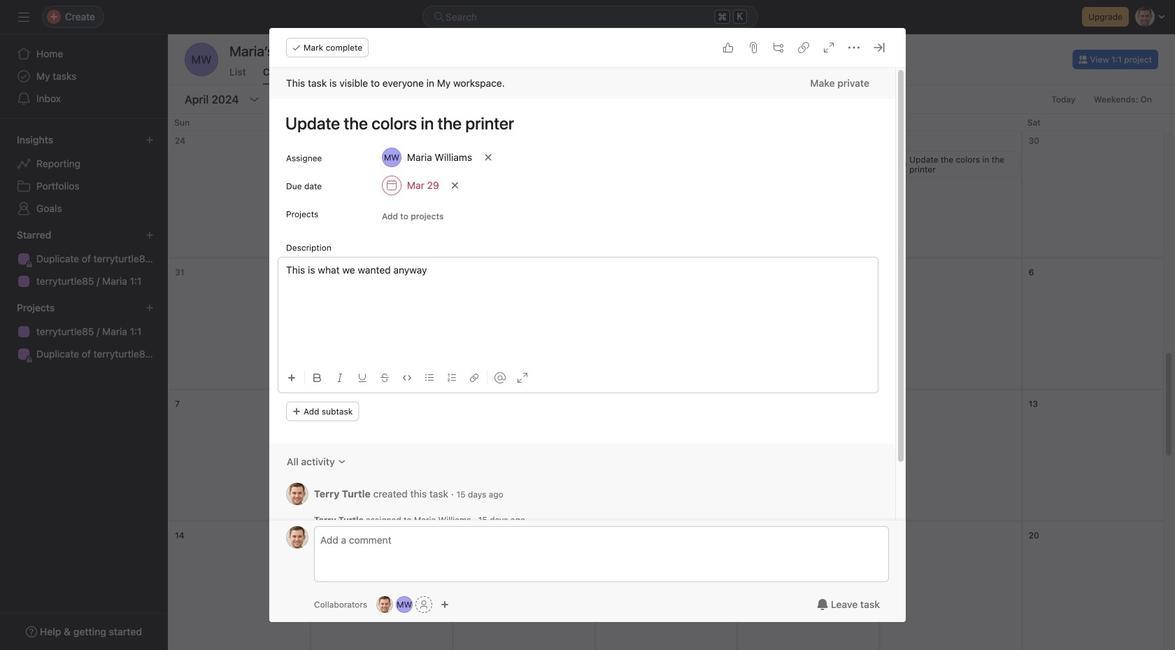 Task type: vqa. For each thing, say whether or not it's contained in the screenshot.
field
no



Task type: describe. For each thing, give the bounding box(es) containing it.
insights element
[[0, 127, 168, 223]]

open user profile image
[[286, 483, 309, 505]]

update the colors in the printer dialog
[[269, 28, 906, 622]]

0 likes. click to like this task image
[[723, 42, 734, 53]]

close details image
[[874, 42, 885, 53]]

code image
[[403, 374, 412, 382]]

global element
[[0, 34, 168, 118]]

2 add or remove collaborators image from the left
[[396, 596, 413, 613]]

hide sidebar image
[[18, 11, 29, 22]]

link image
[[470, 374, 479, 382]]

1 add or remove collaborators image from the left
[[377, 596, 393, 613]]

bulleted list image
[[426, 374, 434, 382]]

copy task link image
[[799, 42, 810, 53]]

italics image
[[336, 374, 344, 382]]

full screen image
[[824, 42, 835, 53]]

more actions for this task image
[[849, 42, 860, 53]]

projects element
[[0, 295, 168, 368]]

add to starred image
[[344, 45, 355, 57]]



Task type: locate. For each thing, give the bounding box(es) containing it.
remove assignee image
[[484, 153, 493, 162]]

underline image
[[358, 374, 367, 382]]

main content inside update the colors in the printer dialog
[[269, 68, 896, 584]]

open user profile image
[[286, 526, 309, 549]]

attachments: add a file to this task, update the colors in the printer image
[[748, 42, 759, 53]]

clear due date image
[[451, 181, 460, 190]]

full screen image
[[517, 372, 528, 384]]

insert an object image
[[288, 374, 296, 382]]

add or remove collaborators image
[[377, 596, 393, 613], [396, 596, 413, 613]]

starred element
[[0, 223, 168, 295]]

Task Name text field
[[276, 107, 879, 139]]

toolbar inside update the colors in the printer dialog
[[282, 362, 879, 393]]

1 horizontal spatial add or remove collaborators image
[[396, 596, 413, 613]]

main content
[[269, 68, 896, 584]]

numbered list image
[[448, 374, 456, 382]]

add or remove collaborators image
[[441, 601, 449, 609]]

0 horizontal spatial add or remove collaborators image
[[377, 596, 393, 613]]

add subtask image
[[773, 42, 785, 53]]

bold image
[[314, 374, 322, 382]]

strikethrough image
[[381, 374, 389, 382]]

at mention image
[[495, 372, 506, 384]]

toolbar
[[282, 362, 879, 393]]



